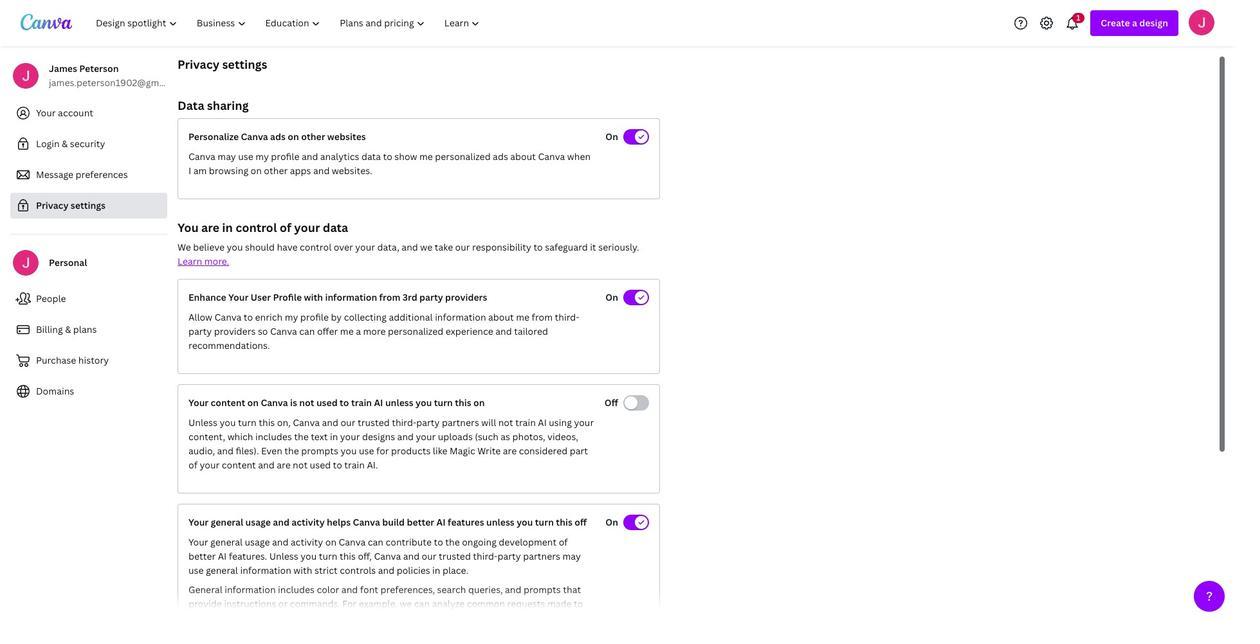 Task type: describe. For each thing, give the bounding box(es) containing it.
your account
[[36, 107, 93, 119]]

1 vertical spatial settings
[[71, 199, 106, 212]]

privacy settings inside privacy settings link
[[36, 199, 106, 212]]

me inside canva may use my profile and analytics data to show me personalized ads about canva when i am browsing on other apps and websites.
[[420, 151, 433, 163]]

canva may use my profile and analytics data to show me personalized ads about canva when i am browsing on other apps and websites.
[[189, 151, 591, 177]]

features
[[448, 517, 484, 529]]

data inside canva may use my profile and analytics data to show me personalized ads about canva when i am browsing on other apps and websites.
[[362, 151, 381, 163]]

color
[[317, 584, 339, 597]]

not inside general information includes color and font preferences, search queries, and prompts that provide instructions or commands. for example, we can analyze common requests made to magic edit in order to improve it for popular use cases. importantly, this does not inclu
[[524, 613, 539, 623]]

can inside general information includes color and font preferences, search queries, and prompts that provide instructions or commands. for example, we can analyze common requests made to magic edit in order to improve it for popular use cases. importantly, this does not inclu
[[414, 598, 430, 611]]

you up products
[[416, 397, 432, 409]]

control inside we believe you should have control over your data, and we take our responsibility to safeguard it seriously. learn more.
[[300, 241, 332, 254]]

over
[[334, 241, 353, 254]]

login & security link
[[10, 131, 167, 157]]

which
[[228, 431, 253, 443]]

cases.
[[398, 613, 425, 623]]

not up the as
[[498, 417, 513, 429]]

general for your general usage and activity helps canva build better ai features unless you turn this off
[[211, 517, 243, 529]]

learn
[[178, 255, 202, 268]]

provide
[[189, 598, 222, 611]]

canva up off,
[[339, 537, 366, 549]]

websites.
[[332, 165, 372, 177]]

browsing
[[209, 165, 249, 177]]

contribute
[[386, 537, 432, 549]]

should
[[245, 241, 275, 254]]

purchase
[[36, 355, 76, 367]]

1 horizontal spatial privacy settings
[[178, 57, 267, 72]]

font
[[360, 584, 378, 597]]

information inside the your general usage and activity on canva can contribute to the ongoing development of better ai features. unless you turn this off, canva and our trusted third-party partners may use general information with strict controls and policies in place.
[[240, 565, 291, 577]]

general information includes color and font preferences, search queries, and prompts that provide instructions or commands. for example, we can analyze common requests made to magic edit in order to improve it for popular use cases. importantly, this does not inclu
[[189, 584, 583, 623]]

even
[[261, 445, 282, 458]]

ongoing
[[462, 537, 497, 549]]

experience
[[446, 326, 493, 338]]

design
[[1140, 17, 1169, 29]]

about inside canva may use my profile and analytics data to show me personalized ads about canva when i am browsing on other apps and websites.
[[510, 151, 536, 163]]

am
[[193, 165, 207, 177]]

information inside general information includes color and font preferences, search queries, and prompts that provide instructions or commands. for example, we can analyze common requests made to magic edit in order to improve it for popular use cases. importantly, this does not inclu
[[225, 584, 276, 597]]

on inside canva may use my profile and analytics data to show me personalized ads about canva when i am browsing on other apps and websites.
[[251, 165, 262, 177]]

ai.
[[367, 459, 378, 472]]

your content on canva is not used to train ai unless you turn this on
[[189, 397, 485, 409]]

to inside we believe you should have control over your data, and we take our responsibility to safeguard it seriously. learn more.
[[534, 241, 543, 254]]

personal
[[49, 257, 87, 269]]

ai left the features
[[437, 517, 446, 529]]

to inside unless you turn this on, canva and our trusted third-party partners will not train ai using your content, which includes the text in your designs and your uploads (such as photos, videos, audio, and files). even the prompts you use for products like magic write are considered part of your content and are not used to train ai.
[[333, 459, 342, 472]]

canva right allow at the left of page
[[215, 311, 242, 324]]

general for your general usage and activity on canva can contribute to the ongoing development of better ai features. unless you turn this off, canva and our trusted third-party partners may use general information with strict controls and policies in place.
[[210, 537, 243, 549]]

for inside unless you turn this on, canva and our trusted third-party partners will not train ai using your content, which includes the text in your designs and your uploads (such as photos, videos, audio, and files). even the prompts you use for products like magic write are considered part of your content and are not used to train ai.
[[376, 445, 389, 458]]

sharing
[[207, 98, 249, 113]]

of inside unless you turn this on, canva and our trusted third-party partners will not train ai using your content, which includes the text in your designs and your uploads (such as photos, videos, audio, and files). even the prompts you use for products like magic write are considered part of your content and are not used to train ai.
[[189, 459, 198, 472]]

off
[[575, 517, 587, 529]]

use inside general information includes color and font preferences, search queries, and prompts that provide instructions or commands. for example, we can analyze common requests made to magic edit in order to improve it for popular use cases. importantly, this does not inclu
[[381, 613, 396, 623]]

unless inside unless you turn this on, canva and our trusted third-party partners will not train ai using your content, which includes the text in your designs and your uploads (such as photos, videos, audio, and files). even the prompts you use for products like magic write are considered part of your content and are not used to train ai.
[[189, 417, 218, 429]]

to inside the your general usage and activity on canva can contribute to the ongoing development of better ai features. unless you turn this off, canva and our trusted third-party partners may use general information with strict controls and policies in place.
[[434, 537, 443, 549]]

and down even
[[258, 459, 275, 472]]

information inside allow canva to enrich my profile by collecting additional information about me from third- party providers so canva can offer me a more personalized experience and tailored recommendations.
[[435, 311, 486, 324]]

third- inside allow canva to enrich my profile by collecting additional information about me from third- party providers so canva can offer me a more personalized experience and tailored recommendations.
[[555, 311, 580, 324]]

use inside unless you turn this on, canva and our trusted third-party partners will not train ai using your content, which includes the text in your designs and your uploads (such as photos, videos, audio, and files). even the prompts you use for products like magic write are considered part of your content and are not used to train ai.
[[359, 445, 374, 458]]

photos,
[[513, 431, 545, 443]]

trusted inside the your general usage and activity on canva can contribute to the ongoing development of better ai features. unless you turn this off, canva and our trusted third-party partners may use general information with strict controls and policies in place.
[[439, 551, 471, 563]]

with inside the your general usage and activity on canva can contribute to the ongoing development of better ai features. unless you turn this off, canva and our trusted third-party partners may use general information with strict controls and policies in place.
[[294, 565, 312, 577]]

is
[[290, 397, 297, 409]]

ai inside the your general usage and activity on canva can contribute to the ongoing development of better ai features. unless you turn this off, canva and our trusted third-party partners may use general information with strict controls and policies in place.
[[218, 551, 227, 563]]

content inside unless you turn this on, canva and our trusted third-party partners will not train ai using your content, which includes the text in your designs and your uploads (such as photos, videos, audio, and files). even the prompts you use for products like magic write are considered part of your content and are not used to train ai.
[[222, 459, 256, 472]]

1 vertical spatial data
[[323, 220, 348, 236]]

in inside the your general usage and activity on canva can contribute to the ongoing development of better ai features. unless you turn this off, canva and our trusted third-party partners may use general information with strict controls and policies in place.
[[432, 565, 440, 577]]

used inside unless you turn this on, canva and our trusted third-party partners will not train ai using your content, which includes the text in your designs and your uploads (such as photos, videos, audio, and files). even the prompts you use for products like magic write are considered part of your content and are not used to train ai.
[[310, 459, 331, 472]]

common
[[467, 598, 505, 611]]

3rd
[[403, 292, 417, 304]]

enhance your user profile with information from 3rd party providers
[[189, 292, 487, 304]]

our inside we believe you should have control over your data, and we take our responsibility to safeguard it seriously. learn more.
[[455, 241, 470, 254]]

from inside allow canva to enrich my profile by collecting additional information about me from third- party providers so canva can offer me a more personalized experience and tailored recommendations.
[[532, 311, 553, 324]]

additional
[[389, 311, 433, 324]]

or
[[279, 598, 288, 611]]

message
[[36, 169, 73, 181]]

personalize canva ads on other websites
[[189, 131, 366, 143]]

may inside the your general usage and activity on canva can contribute to the ongoing development of better ai features. unless you turn this off, canva and our trusted third-party partners may use general information with strict controls and policies in place.
[[563, 551, 581, 563]]

personalized inside canva may use my profile and analytics data to show me personalized ads about canva when i am browsing on other apps and websites.
[[435, 151, 491, 163]]

domains
[[36, 385, 74, 398]]

of inside the your general usage and activity on canva can contribute to the ongoing development of better ai features. unless you turn this off, canva and our trusted third-party partners may use general information with strict controls and policies in place.
[[559, 537, 568, 549]]

by
[[331, 311, 342, 324]]

to inside canva may use my profile and analytics data to show me personalized ads about canva when i am browsing on other apps and websites.
[[383, 151, 392, 163]]

this left off
[[556, 517, 573, 529]]

your up like
[[416, 431, 436, 443]]

partners inside unless you turn this on, canva and our trusted third-party partners will not train ai using your content, which includes the text in your designs and your uploads (such as photos, videos, audio, and files). even the prompts you use for products like magic write are considered part of your content and are not used to train ai.
[[442, 417, 479, 429]]

to inside allow canva to enrich my profile by collecting additional information about me from third- party providers so canva can offer me a more personalized experience and tailored recommendations.
[[244, 311, 253, 324]]

and up policies
[[403, 551, 420, 563]]

canva up am
[[189, 151, 215, 163]]

learn more. link
[[178, 255, 229, 268]]

0 vertical spatial with
[[304, 292, 323, 304]]

your for your general usage and activity on canva can contribute to the ongoing development of better ai features. unless you turn this off, canva and our trusted third-party partners may use general information with strict controls and policies in place.
[[189, 537, 208, 549]]

usage for helps
[[246, 517, 271, 529]]

partners inside the your general usage and activity on canva can contribute to the ongoing development of better ai features. unless you turn this off, canva and our trusted third-party partners may use general information with strict controls and policies in place.
[[523, 551, 561, 563]]

this inside unless you turn this on, canva and our trusted third-party partners will not train ai using your content, which includes the text in your designs and your uploads (such as photos, videos, audio, and files). even the prompts you use for products like magic write are considered part of your content and are not used to train ai.
[[259, 417, 275, 429]]

can inside the your general usage and activity on canva can contribute to the ongoing development of better ai features. unless you turn this off, canva and our trusted third-party partners may use general information with strict controls and policies in place.
[[368, 537, 384, 549]]

third- inside the your general usage and activity on canva can contribute to the ongoing development of better ai features. unless you turn this off, canva and our trusted third-party partners may use general information with strict controls and policies in place.
[[473, 551, 498, 563]]

in up believe
[[222, 220, 233, 236]]

billing & plans
[[36, 324, 97, 336]]

1 horizontal spatial privacy
[[178, 57, 220, 72]]

& for billing
[[65, 324, 71, 336]]

0 vertical spatial are
[[201, 220, 220, 236]]

create a design button
[[1091, 10, 1179, 36]]

for
[[343, 598, 357, 611]]

ads inside canva may use my profile and analytics data to show me personalized ads about canva when i am browsing on other apps and websites.
[[493, 151, 508, 163]]

people
[[36, 293, 66, 305]]

0 vertical spatial used
[[317, 397, 338, 409]]

we inside general information includes color and font preferences, search queries, and prompts that provide instructions or commands. for example, we can analyze common requests made to magic edit in order to improve it for popular use cases. importantly, this does not inclu
[[400, 598, 412, 611]]

includes inside general information includes color and font preferences, search queries, and prompts that provide instructions or commands. for example, we can analyze common requests made to magic edit in order to improve it for popular use cases. importantly, this does not inclu
[[278, 584, 315, 597]]

third- inside unless you turn this on, canva and our trusted third-party partners will not train ai using your content, which includes the text in your designs and your uploads (such as photos, videos, audio, and files). even the prompts you use for products like magic write are considered part of your content and are not used to train ai.
[[392, 417, 417, 429]]

trusted inside unless you turn this on, canva and our trusted third-party partners will not train ai using your content, which includes the text in your designs and your uploads (such as photos, videos, audio, and files). even the prompts you use for products like magic write are considered part of your content and are not used to train ai.
[[358, 417, 390, 429]]

considered
[[519, 445, 568, 458]]

products
[[391, 445, 431, 458]]

1 horizontal spatial of
[[280, 220, 291, 236]]

and right apps
[[313, 165, 330, 177]]

tailored
[[514, 326, 548, 338]]

0 vertical spatial unless
[[385, 397, 414, 409]]

and down which
[[217, 445, 234, 458]]

canva left build
[[353, 517, 380, 529]]

videos,
[[548, 431, 579, 443]]

1 vertical spatial the
[[285, 445, 299, 458]]

other inside canva may use my profile and analytics data to show me personalized ads about canva when i am browsing on other apps and websites.
[[264, 165, 288, 177]]

a inside 'dropdown button'
[[1133, 17, 1138, 29]]

login & security
[[36, 138, 105, 150]]

preferences
[[76, 169, 128, 181]]

to right is
[[340, 397, 349, 409]]

i
[[189, 165, 191, 177]]

in inside general information includes color and font preferences, search queries, and prompts that provide instructions or commands. for example, we can analyze common requests made to magic edit in order to improve it for popular use cases. importantly, this does not inclu
[[236, 613, 244, 623]]

canva left when
[[538, 151, 565, 163]]

more.
[[204, 255, 229, 268]]

so
[[258, 326, 268, 338]]

this up uploads
[[455, 397, 472, 409]]

your right the using at the left of page
[[574, 417, 594, 429]]

uploads
[[438, 431, 473, 443]]

create a design
[[1101, 17, 1169, 29]]

0 vertical spatial from
[[379, 292, 401, 304]]

login
[[36, 138, 60, 150]]

you up development
[[517, 517, 533, 529]]

and up products
[[397, 431, 414, 443]]

2 vertical spatial general
[[206, 565, 238, 577]]

peterson
[[79, 62, 119, 75]]

queries,
[[468, 584, 503, 597]]

0 vertical spatial control
[[236, 220, 277, 236]]

it inside we believe you should have control over your data, and we take our responsibility to safeguard it seriously. learn more.
[[590, 241, 596, 254]]

text
[[311, 431, 328, 443]]

strict
[[315, 565, 338, 577]]

0 horizontal spatial ads
[[270, 131, 286, 143]]

0 vertical spatial content
[[211, 397, 245, 409]]

user
[[251, 292, 271, 304]]

order
[[246, 613, 270, 623]]

1 vertical spatial me
[[516, 311, 530, 324]]

turn inside the your general usage and activity on canva can contribute to the ongoing development of better ai features. unless you turn this off, canva and our trusted third-party partners may use general information with strict controls and policies in place.
[[319, 551, 337, 563]]

party right 3rd at left
[[420, 292, 443, 304]]

0 vertical spatial train
[[351, 397, 372, 409]]

(such
[[475, 431, 499, 443]]

& for login
[[62, 138, 68, 150]]

analytics
[[320, 151, 359, 163]]

the inside the your general usage and activity on canva can contribute to the ongoing development of better ai features. unless you turn this off, canva and our trusted third-party partners may use general information with strict controls and policies in place.
[[445, 537, 460, 549]]

part
[[570, 445, 588, 458]]

and up apps
[[302, 151, 318, 163]]

not right is
[[299, 397, 314, 409]]

2 vertical spatial me
[[340, 326, 354, 338]]

recommendations.
[[189, 340, 270, 352]]

we inside we believe you should have control over your data, and we take our responsibility to safeguard it seriously. learn more.
[[420, 241, 433, 254]]

our inside the your general usage and activity on canva can contribute to the ongoing development of better ai features. unless you turn this off, canva and our trusted third-party partners may use general information with strict controls and policies in place.
[[422, 551, 437, 563]]

preferences,
[[381, 584, 435, 597]]

your up "have" at the top left
[[294, 220, 320, 236]]

unless inside the your general usage and activity on canva can contribute to the ongoing development of better ai features. unless you turn this off, canva and our trusted third-party partners may use general information with strict controls and policies in place.
[[269, 551, 298, 563]]

development
[[499, 537, 557, 549]]

your down audio,
[[200, 459, 220, 472]]

your general usage and activity helps canva build better ai features unless you turn this off
[[189, 517, 587, 529]]

0 vertical spatial the
[[294, 431, 309, 443]]

allow
[[189, 311, 212, 324]]

you inside we believe you should have control over your data, and we take our responsibility to safeguard it seriously. learn more.
[[227, 241, 243, 254]]

on up apps
[[288, 131, 299, 143]]

your general usage and activity on canva can contribute to the ongoing development of better ai features. unless you turn this off, canva and our trusted third-party partners may use general information with strict controls and policies in place.
[[189, 537, 581, 577]]

canva right personalize
[[241, 131, 268, 143]]

0 vertical spatial other
[[301, 131, 325, 143]]

to down that
[[574, 598, 583, 611]]

will
[[482, 417, 496, 429]]

profile inside allow canva to enrich my profile by collecting additional information about me from third- party providers so canva can offer me a more personalized experience and tailored recommendations.
[[300, 311, 329, 324]]

1 vertical spatial are
[[503, 445, 517, 458]]

personalized inside allow canva to enrich my profile by collecting additional information about me from third- party providers so canva can offer me a more personalized experience and tailored recommendations.
[[388, 326, 444, 338]]

your left designs
[[340, 431, 360, 443]]

information up collecting
[[325, 292, 377, 304]]

made
[[548, 598, 572, 611]]

policies
[[397, 565, 430, 577]]

analyze
[[432, 598, 465, 611]]

this inside general information includes color and font preferences, search queries, and prompts that provide instructions or commands. for example, we can analyze common requests made to magic edit in order to improve it for popular use cases. importantly, this does not inclu
[[483, 613, 499, 623]]

canva right off,
[[374, 551, 401, 563]]

prompts inside general information includes color and font preferences, search queries, and prompts that provide instructions or commands. for example, we can analyze common requests made to magic edit in order to improve it for popular use cases. importantly, this does not inclu
[[524, 584, 561, 597]]

your for your general usage and activity helps canva build better ai features unless you turn this off
[[189, 517, 209, 529]]

more
[[363, 326, 386, 338]]

features.
[[229, 551, 267, 563]]

popular
[[345, 613, 379, 623]]



Task type: locate. For each thing, give the bounding box(es) containing it.
to right contribute
[[434, 537, 443, 549]]

2 vertical spatial of
[[559, 537, 568, 549]]

party inside unless you turn this on, canva and our trusted third-party partners will not train ai using your content, which includes the text in your designs and your uploads (such as photos, videos, audio, and files). even the prompts you use for products like magic write are considered part of your content and are not used to train ai.
[[416, 417, 440, 429]]

general
[[189, 584, 222, 597]]

my
[[256, 151, 269, 163], [285, 311, 298, 324]]

1 horizontal spatial providers
[[445, 292, 487, 304]]

0 horizontal spatial me
[[340, 326, 354, 338]]

trusted up "place."
[[439, 551, 471, 563]]

security
[[70, 138, 105, 150]]

ai up designs
[[374, 397, 383, 409]]

my down personalize canva ads on other websites
[[256, 151, 269, 163]]

information up experience
[[435, 311, 486, 324]]

trusted up designs
[[358, 417, 390, 429]]

1 vertical spatial of
[[189, 459, 198, 472]]

1 horizontal spatial can
[[368, 537, 384, 549]]

in left "place."
[[432, 565, 440, 577]]

unless up content,
[[189, 417, 218, 429]]

may up browsing
[[218, 151, 236, 163]]

instructions
[[224, 598, 276, 611]]

safeguard
[[545, 241, 588, 254]]

0 horizontal spatial our
[[341, 417, 356, 429]]

usage inside the your general usage and activity on canva can contribute to the ongoing development of better ai features. unless you turn this off, canva and our trusted third-party partners may use general information with strict controls and policies in place.
[[245, 537, 270, 549]]

1 vertical spatial activity
[[291, 537, 323, 549]]

profile
[[271, 151, 300, 163], [300, 311, 329, 324]]

about inside allow canva to enrich my profile by collecting additional information about me from third- party providers so canva can offer me a more personalized experience and tailored recommendations.
[[488, 311, 514, 324]]

0 vertical spatial for
[[376, 445, 389, 458]]

can left offer
[[299, 326, 315, 338]]

0 horizontal spatial unless
[[189, 417, 218, 429]]

1 vertical spatial train
[[516, 417, 536, 429]]

2 vertical spatial train
[[345, 459, 365, 472]]

magic
[[450, 445, 475, 458], [189, 613, 214, 623]]

2 horizontal spatial me
[[516, 311, 530, 324]]

from
[[379, 292, 401, 304], [532, 311, 553, 324]]

1 horizontal spatial third-
[[473, 551, 498, 563]]

1 horizontal spatial may
[[563, 551, 581, 563]]

take
[[435, 241, 453, 254]]

1 vertical spatial we
[[400, 598, 412, 611]]

in inside unless you turn this on, canva and our trusted third-party partners will not train ai using your content, which includes the text in your designs and your uploads (such as photos, videos, audio, and files). even the prompts you use for products like magic write are considered part of your content and are not used to train ai.
[[330, 431, 338, 443]]

1 vertical spatial &
[[65, 324, 71, 336]]

information down features.
[[240, 565, 291, 577]]

about up experience
[[488, 311, 514, 324]]

1 vertical spatial prompts
[[524, 584, 561, 597]]

0 vertical spatial may
[[218, 151, 236, 163]]

people link
[[10, 286, 167, 312]]

0 vertical spatial privacy
[[178, 57, 220, 72]]

allow canva to enrich my profile by collecting additional information about me from third- party providers so canva can offer me a more personalized experience and tailored recommendations.
[[189, 311, 580, 352]]

your inside your account link
[[36, 107, 56, 119]]

0 horizontal spatial we
[[400, 598, 412, 611]]

use inside the your general usage and activity on canva can contribute to the ongoing development of better ai features. unless you turn this off, canva and our trusted third-party partners may use general information with strict controls and policies in place.
[[189, 565, 204, 577]]

0 vertical spatial providers
[[445, 292, 487, 304]]

0 vertical spatial settings
[[222, 57, 267, 72]]

a
[[1133, 17, 1138, 29], [356, 326, 361, 338]]

files).
[[236, 445, 259, 458]]

and inside we believe you should have control over your data, and we take our responsibility to safeguard it seriously. learn more.
[[402, 241, 418, 254]]

1 vertical spatial partners
[[523, 551, 561, 563]]

0 horizontal spatial from
[[379, 292, 401, 304]]

0 vertical spatial activity
[[292, 517, 325, 529]]

using
[[549, 417, 572, 429]]

websites
[[327, 131, 366, 143]]

have
[[277, 241, 298, 254]]

seriously.
[[599, 241, 639, 254]]

off,
[[358, 551, 372, 563]]

it left seriously.
[[590, 241, 596, 254]]

importantly,
[[427, 613, 481, 623]]

1 horizontal spatial partners
[[523, 551, 561, 563]]

& inside billing & plans link
[[65, 324, 71, 336]]

may inside canva may use my profile and analytics data to show me personalized ads about canva when i am browsing on other apps and websites.
[[218, 151, 236, 163]]

1 horizontal spatial magic
[[450, 445, 475, 458]]

0 horizontal spatial magic
[[189, 613, 214, 623]]

commands.
[[290, 598, 340, 611]]

a inside allow canva to enrich my profile by collecting additional information about me from third- party providers so canva can offer me a more personalized experience and tailored recommendations.
[[356, 326, 361, 338]]

0 vertical spatial profile
[[271, 151, 300, 163]]

with right profile at the top of the page
[[304, 292, 323, 304]]

1 horizontal spatial our
[[422, 551, 437, 563]]

responsibility
[[472, 241, 532, 254]]

on
[[288, 131, 299, 143], [251, 165, 262, 177], [247, 397, 259, 409], [474, 397, 485, 409], [325, 537, 337, 549]]

can up cases.
[[414, 598, 430, 611]]

1 on from the top
[[606, 131, 618, 143]]

1 horizontal spatial control
[[300, 241, 332, 254]]

ai left features.
[[218, 551, 227, 563]]

0 horizontal spatial privacy
[[36, 199, 69, 212]]

and right data,
[[402, 241, 418, 254]]

your inside we believe you should have control over your data, and we take our responsibility to safeguard it seriously. learn more.
[[355, 241, 375, 254]]

privacy settings up sharing
[[178, 57, 267, 72]]

on up will in the left of the page
[[474, 397, 485, 409]]

& right the 'login'
[[62, 138, 68, 150]]

data sharing
[[178, 98, 249, 113]]

you down your content on canva is not used to train ai unless you turn this on
[[341, 445, 357, 458]]

other up analytics
[[301, 131, 325, 143]]

you up more.
[[227, 241, 243, 254]]

when
[[567, 151, 591, 163]]

search
[[437, 584, 466, 597]]

personalized right show
[[435, 151, 491, 163]]

and up font
[[378, 565, 395, 577]]

does
[[501, 613, 522, 623]]

and up "text"
[[322, 417, 338, 429]]

you inside the your general usage and activity on canva can contribute to the ongoing development of better ai features. unless you turn this off, canva and our trusted third-party partners may use general information with strict controls and policies in place.
[[301, 551, 317, 563]]

with
[[304, 292, 323, 304], [294, 565, 312, 577]]

& inside login & security link
[[62, 138, 68, 150]]

privacy settings down message preferences
[[36, 199, 106, 212]]

0 horizontal spatial trusted
[[358, 417, 390, 429]]

1 vertical spatial from
[[532, 311, 553, 324]]

purchase history
[[36, 355, 109, 367]]

activity left helps
[[292, 517, 325, 529]]

helps
[[327, 517, 351, 529]]

train up designs
[[351, 397, 372, 409]]

activity inside the your general usage and activity on canva can contribute to the ongoing development of better ai features. unless you turn this off, canva and our trusted third-party partners may use general information with strict controls and policies in place.
[[291, 537, 323, 549]]

used down "text"
[[310, 459, 331, 472]]

1 horizontal spatial a
[[1133, 17, 1138, 29]]

of
[[280, 220, 291, 236], [189, 459, 198, 472], [559, 537, 568, 549]]

a down collecting
[[356, 326, 361, 338]]

data
[[178, 98, 204, 113]]

we
[[178, 241, 191, 254]]

0 vertical spatial a
[[1133, 17, 1138, 29]]

personalize
[[189, 131, 239, 143]]

domains link
[[10, 379, 167, 405]]

1 vertical spatial may
[[563, 551, 581, 563]]

0 horizontal spatial of
[[189, 459, 198, 472]]

providers
[[445, 292, 487, 304], [214, 326, 256, 338]]

this down common
[[483, 613, 499, 623]]

1 horizontal spatial we
[[420, 241, 433, 254]]

train up photos,
[[516, 417, 536, 429]]

your for your content on canva is not used to train ai unless you turn this on
[[189, 397, 209, 409]]

control up should
[[236, 220, 277, 236]]

plans
[[73, 324, 97, 336]]

2 vertical spatial the
[[445, 537, 460, 549]]

0 vertical spatial prompts
[[301, 445, 338, 458]]

includes inside unless you turn this on, canva and our trusted third-party partners will not train ai using your content, which includes the text in your designs and your uploads (such as photos, videos, audio, and files). even the prompts you use for products like magic write are considered part of your content and are not used to train ai.
[[255, 431, 292, 443]]

0 vertical spatial better
[[407, 517, 435, 529]]

build
[[382, 517, 405, 529]]

1 vertical spatial used
[[310, 459, 331, 472]]

1 vertical spatial magic
[[189, 613, 214, 623]]

2 on from the top
[[606, 292, 618, 304]]

you up which
[[220, 417, 236, 429]]

party
[[420, 292, 443, 304], [189, 326, 212, 338], [416, 417, 440, 429], [498, 551, 521, 563]]

prompts
[[301, 445, 338, 458], [524, 584, 561, 597]]

canva inside unless you turn this on, canva and our trusted third-party partners will not train ai using your content, which includes the text in your designs and your uploads (such as photos, videos, audio, and files). even the prompts you use for products like magic write are considered part of your content and are not used to train ai.
[[293, 417, 320, 429]]

0 horizontal spatial are
[[201, 220, 220, 236]]

profile inside canva may use my profile and analytics data to show me personalized ads about canva when i am browsing on other apps and websites.
[[271, 151, 300, 163]]

magic inside unless you turn this on, canva and our trusted third-party partners will not train ai using your content, which includes the text in your designs and your uploads (such as photos, videos, audio, and files). even the prompts you use for products like magic write are considered part of your content and are not used to train ai.
[[450, 445, 475, 458]]

in right "text"
[[330, 431, 338, 443]]

apps
[[290, 165, 311, 177]]

unless up ongoing
[[486, 517, 515, 529]]

1 vertical spatial better
[[189, 551, 216, 563]]

1 vertical spatial other
[[264, 165, 288, 177]]

0 horizontal spatial providers
[[214, 326, 256, 338]]

unless right features.
[[269, 551, 298, 563]]

me up tailored
[[516, 311, 530, 324]]

of right development
[[559, 537, 568, 549]]

prompts up requests
[[524, 584, 561, 597]]

1 vertical spatial unless
[[486, 517, 515, 529]]

use down example,
[[381, 613, 396, 623]]

you
[[178, 220, 199, 236]]

on for data sharing
[[606, 131, 618, 143]]

to down the or
[[272, 613, 281, 623]]

and left helps
[[273, 517, 290, 529]]

ai inside unless you turn this on, canva and our trusted third-party partners will not train ai using your content, which includes the text in your designs and your uploads (such as photos, videos, audio, and files). even the prompts you use for products like magic write are considered part of your content and are not used to train ai.
[[538, 417, 547, 429]]

believe
[[193, 241, 225, 254]]

1 horizontal spatial unless
[[486, 517, 515, 529]]

billing & plans link
[[10, 317, 167, 343]]

0 horizontal spatial other
[[264, 165, 288, 177]]

partners
[[442, 417, 479, 429], [523, 551, 561, 563]]

ads
[[270, 131, 286, 143], [493, 151, 508, 163]]

and up the or
[[272, 537, 289, 549]]

we down preferences,
[[400, 598, 412, 611]]

1 horizontal spatial are
[[277, 459, 291, 472]]

0 horizontal spatial settings
[[71, 199, 106, 212]]

trusted
[[358, 417, 390, 429], [439, 551, 471, 563]]

place.
[[443, 565, 469, 577]]

content
[[211, 397, 245, 409], [222, 459, 256, 472]]

1 horizontal spatial other
[[301, 131, 325, 143]]

we believe you should have control over your data, and we take our responsibility to safeguard it seriously. learn more.
[[178, 241, 639, 268]]

for inside general information includes color and font preferences, search queries, and prompts that provide instructions or commands. for example, we can analyze common requests made to magic edit in order to improve it for popular use cases. importantly, this does not inclu
[[330, 613, 343, 623]]

activity for helps
[[292, 517, 325, 529]]

1 horizontal spatial settings
[[222, 57, 267, 72]]

the
[[294, 431, 309, 443], [285, 445, 299, 458], [445, 537, 460, 549]]

information up instructions
[[225, 584, 276, 597]]

1 horizontal spatial trusted
[[439, 551, 471, 563]]

on right browsing
[[251, 165, 262, 177]]

and inside allow canva to enrich my profile by collecting additional information about me from third- party providers so canva can offer me a more personalized experience and tailored recommendations.
[[496, 326, 512, 338]]

0 horizontal spatial better
[[189, 551, 216, 563]]

use up ai.
[[359, 445, 374, 458]]

0 vertical spatial about
[[510, 151, 536, 163]]

activity
[[292, 517, 325, 529], [291, 537, 323, 549]]

0 horizontal spatial data
[[323, 220, 348, 236]]

1 vertical spatial usage
[[245, 537, 270, 549]]

1 horizontal spatial unless
[[269, 551, 298, 563]]

controls
[[340, 565, 376, 577]]

1 vertical spatial can
[[368, 537, 384, 549]]

profile
[[273, 292, 302, 304]]

example,
[[359, 598, 398, 611]]

1 vertical spatial includes
[[278, 584, 315, 597]]

& left plans
[[65, 324, 71, 336]]

with left strict
[[294, 565, 312, 577]]

your inside the your general usage and activity on canva can contribute to the ongoing development of better ai features. unless you turn this off, canva and our trusted third-party partners may use general information with strict controls and policies in place.
[[189, 537, 208, 549]]

better up general
[[189, 551, 216, 563]]

usage for on
[[245, 537, 270, 549]]

0 horizontal spatial it
[[322, 613, 328, 623]]

magic inside general information includes color and font preferences, search queries, and prompts that provide instructions or commands. for example, we can analyze common requests made to magic edit in order to improve it for popular use cases. importantly, this does not inclu
[[189, 613, 214, 623]]

canva left is
[[261, 397, 288, 409]]

0 vertical spatial our
[[455, 241, 470, 254]]

2 vertical spatial on
[[606, 517, 618, 529]]

off
[[605, 397, 618, 409]]

my inside canva may use my profile and analytics data to show me personalized ads about canva when i am browsing on other apps and websites.
[[256, 151, 269, 163]]

to left enrich
[[244, 311, 253, 324]]

not down is
[[293, 459, 308, 472]]

0 vertical spatial usage
[[246, 517, 271, 529]]

like
[[433, 445, 448, 458]]

0 vertical spatial personalized
[[435, 151, 491, 163]]

purchase history link
[[10, 348, 167, 374]]

0 horizontal spatial can
[[299, 326, 315, 338]]

on up which
[[247, 397, 259, 409]]

your account link
[[10, 100, 167, 126]]

use up browsing
[[238, 151, 253, 163]]

1 horizontal spatial better
[[407, 517, 435, 529]]

it inside general information includes color and font preferences, search queries, and prompts that provide instructions or commands. for example, we can analyze common requests made to magic edit in order to improve it for popular use cases. importantly, this does not inclu
[[322, 613, 328, 623]]

2 horizontal spatial our
[[455, 241, 470, 254]]

message preferences
[[36, 169, 128, 181]]

2 vertical spatial are
[[277, 459, 291, 472]]

0 vertical spatial includes
[[255, 431, 292, 443]]

that
[[563, 584, 581, 597]]

content up which
[[211, 397, 245, 409]]

for down for
[[330, 613, 343, 623]]

improve
[[284, 613, 319, 623]]

james peterson image
[[1189, 9, 1215, 35]]

party inside allow canva to enrich my profile by collecting additional information about me from third- party providers so canva can offer me a more personalized experience and tailored recommendations.
[[189, 326, 212, 338]]

our inside unless you turn this on, canva and our trusted third-party partners will not train ai using your content, which includes the text in your designs and your uploads (such as photos, videos, audio, and files). even the prompts you use for products like magic write are considered part of your content and are not used to train ai.
[[341, 417, 356, 429]]

are down the as
[[503, 445, 517, 458]]

from left 3rd at left
[[379, 292, 401, 304]]

party inside the your general usage and activity on canva can contribute to the ongoing development of better ai features. unless you turn this off, canva and our trusted third-party partners may use general information with strict controls and policies in place.
[[498, 551, 521, 563]]

turn up uploads
[[434, 397, 453, 409]]

to left show
[[383, 151, 392, 163]]

1 horizontal spatial me
[[420, 151, 433, 163]]

our down your content on canva is not used to train ai unless you turn this on
[[341, 417, 356, 429]]

party up uploads
[[416, 417, 440, 429]]

2 horizontal spatial third-
[[555, 311, 580, 324]]

0 horizontal spatial for
[[330, 613, 343, 623]]

other
[[301, 131, 325, 143], [264, 165, 288, 177]]

1 vertical spatial providers
[[214, 326, 256, 338]]

audio,
[[189, 445, 215, 458]]

train left ai.
[[345, 459, 365, 472]]

0 horizontal spatial my
[[256, 151, 269, 163]]

for
[[376, 445, 389, 458], [330, 613, 343, 623]]

providers inside allow canva to enrich my profile by collecting additional information about me from third- party providers so canva can offer me a more personalized experience and tailored recommendations.
[[214, 326, 256, 338]]

my inside allow canva to enrich my profile by collecting additional information about me from third- party providers so canva can offer me a more personalized experience and tailored recommendations.
[[285, 311, 298, 324]]

1 vertical spatial it
[[322, 613, 328, 623]]

may up that
[[563, 551, 581, 563]]

enrich
[[255, 311, 283, 324]]

1 vertical spatial personalized
[[388, 326, 444, 338]]

are down even
[[277, 459, 291, 472]]

your for your account
[[36, 107, 56, 119]]

canva down enrich
[[270, 326, 297, 338]]

and up for
[[342, 584, 358, 597]]

activity up strict
[[291, 537, 323, 549]]

our up policies
[[422, 551, 437, 563]]

privacy
[[178, 57, 220, 72], [36, 199, 69, 212]]

use inside canva may use my profile and analytics data to show me personalized ads about canva when i am browsing on other apps and websites.
[[238, 151, 253, 163]]

me right show
[[420, 151, 433, 163]]

turn inside unless you turn this on, canva and our trusted third-party partners will not train ai using your content, which includes the text in your designs and your uploads (such as photos, videos, audio, and files). even the prompts you use for products like magic write are considered part of your content and are not used to train ai.
[[238, 417, 257, 429]]

create
[[1101, 17, 1130, 29]]

better inside the your general usage and activity on canva can contribute to the ongoing development of better ai features. unless you turn this off, canva and our trusted third-party partners may use general information with strict controls and policies in place.
[[189, 551, 216, 563]]

personalized down additional
[[388, 326, 444, 338]]

enhance
[[189, 292, 226, 304]]

0 vertical spatial general
[[211, 517, 243, 529]]

about left when
[[510, 151, 536, 163]]

1 vertical spatial profile
[[300, 311, 329, 324]]

0 vertical spatial magic
[[450, 445, 475, 458]]

it
[[590, 241, 596, 254], [322, 613, 328, 623]]

1 vertical spatial privacy
[[36, 199, 69, 212]]

my down profile at the top of the page
[[285, 311, 298, 324]]

to left 'safeguard'
[[534, 241, 543, 254]]

activity for on
[[291, 537, 323, 549]]

content,
[[189, 431, 225, 443]]

0 vertical spatial ads
[[270, 131, 286, 143]]

1 vertical spatial content
[[222, 459, 256, 472]]

offer
[[317, 326, 338, 338]]

your right the over
[[355, 241, 375, 254]]

this inside the your general usage and activity on canva can contribute to the ongoing development of better ai features. unless you turn this off, canva and our trusted third-party partners may use general information with strict controls and policies in place.
[[340, 551, 356, 563]]

turn up development
[[535, 517, 554, 529]]

privacy down "message"
[[36, 199, 69, 212]]

prompts inside unless you turn this on, canva and our trusted third-party partners will not train ai using your content, which includes the text in your designs and your uploads (such as photos, videos, audio, and files). even the prompts you use for products like magic write are considered part of your content and are not used to train ai.
[[301, 445, 338, 458]]

turn up which
[[238, 417, 257, 429]]

can up off,
[[368, 537, 384, 549]]

1 vertical spatial third-
[[392, 417, 417, 429]]

the down the features
[[445, 537, 460, 549]]

0 horizontal spatial unless
[[385, 397, 414, 409]]

on for we believe you should have control over your data, and we take our responsibility to safeguard it seriously.
[[606, 292, 618, 304]]

james.peterson1902@gmail.com
[[49, 77, 191, 89]]

control
[[236, 220, 277, 236], [300, 241, 332, 254]]

you up strict
[[301, 551, 317, 563]]

unless you turn this on, canva and our trusted third-party partners will not train ai using your content, which includes the text in your designs and your uploads (such as photos, videos, audio, and files). even the prompts you use for products like magic write are considered part of your content and are not used to train ai.
[[189, 417, 594, 472]]

magic down uploads
[[450, 445, 475, 458]]

can inside allow canva to enrich my profile by collecting additional information about me from third- party providers so canva can offer me a more personalized experience and tailored recommendations.
[[299, 326, 315, 338]]

2 vertical spatial third-
[[473, 551, 498, 563]]

1 horizontal spatial it
[[590, 241, 596, 254]]

partners down development
[[523, 551, 561, 563]]

0 vertical spatial my
[[256, 151, 269, 163]]

ai left the using at the left of page
[[538, 417, 547, 429]]

of up "have" at the top left
[[280, 220, 291, 236]]

and up requests
[[505, 584, 522, 597]]

3 on from the top
[[606, 517, 618, 529]]

on inside the your general usage and activity on canva can contribute to the ongoing development of better ai features. unless you turn this off, canva and our trusted third-party partners may use general information with strict controls and policies in place.
[[325, 537, 337, 549]]

top level navigation element
[[88, 10, 491, 36]]

2 horizontal spatial are
[[503, 445, 517, 458]]

0 vertical spatial &
[[62, 138, 68, 150]]

0 vertical spatial can
[[299, 326, 315, 338]]

canva up "text"
[[293, 417, 320, 429]]



Task type: vqa. For each thing, say whether or not it's contained in the screenshot.
content inside the Unless you turn this on, Canva and our trusted third-party partners will not train AI using your content, which includes the text in your designs and your uploads (such as photos, videos, audio, and files). Even the prompts you use for products like Magic Write are considered part of your content and are not used to train AI.
yes



